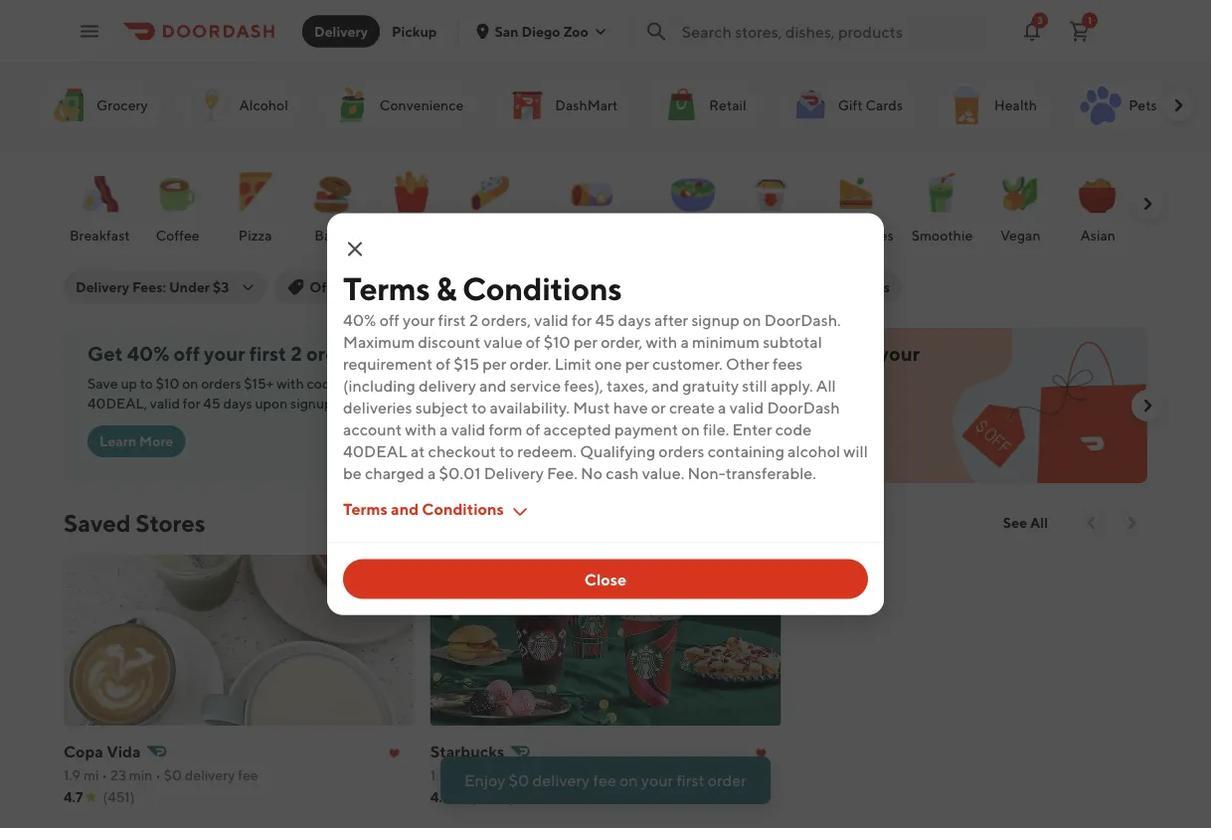 Task type: locate. For each thing, give the bounding box(es) containing it.
0 horizontal spatial learn
[[99, 433, 136, 450]]

0 horizontal spatial per
[[482, 354, 507, 373]]

valid right 40deal,
[[150, 395, 180, 412]]

2 vertical spatial delivery
[[484, 463, 544, 482]]

1 horizontal spatial 40%
[[343, 310, 376, 329]]

and inside button
[[391, 499, 419, 518]]

delivery up apply.
[[739, 342, 813, 365]]

45 left upon
[[203, 395, 220, 412]]

min for starbucks
[[498, 767, 521, 784]]

doordash.
[[765, 310, 841, 329]]

0 horizontal spatial min
[[129, 767, 152, 784]]

0 vertical spatial orders
[[306, 342, 365, 365]]

under
[[169, 279, 210, 295], [592, 279, 633, 295]]

maximum
[[343, 332, 415, 351]]

2 click to remove this store from your saved list image from the left
[[749, 742, 773, 766]]

1 horizontal spatial 2
[[469, 310, 478, 329]]

40% inside the 40% off your first 2 orders, valid for 45 days after signup on doordash. maximum discount value of $10 per order, with a minimum subtotal requirement of $15 per order. limit one per customer. other fees (including delivery and service fees), taxes, and gratuity still apply. all deliveries subject to availability. must have or create a valid doordash account with a valid form of accepted payment on file. enter code 40deal at checkout to redeem. qualifying orders containing alcohol will be charged a $0.01 delivery fee. no cash value. non-transferable.
[[343, 310, 376, 329]]

zoo
[[563, 23, 589, 39]]

0 vertical spatial 45
[[595, 310, 615, 329]]

0 vertical spatial $10
[[544, 332, 571, 351]]

1 vertical spatial with
[[276, 375, 304, 392]]

40% up up on the left top of page
[[127, 342, 170, 365]]

1 click to remove this store from your saved list image from the left
[[383, 742, 406, 766]]

1 vertical spatial off
[[174, 342, 200, 365]]

fee.
[[547, 463, 578, 482]]

1 vertical spatial enjoy
[[465, 771, 506, 790]]

3
[[1037, 14, 1043, 26]]

with up at
[[405, 420, 437, 439]]

next button of carousel image
[[1169, 95, 1188, 115], [1138, 396, 1158, 416], [1122, 513, 1142, 533]]

• left 23
[[102, 767, 108, 784]]

1 mi from the left
[[83, 767, 99, 784]]

learn for save
[[99, 433, 136, 450]]

on down dashpass
[[851, 342, 875, 365]]

and down charged on the left of page
[[391, 499, 419, 518]]

your inside the enjoy a $0 delivery fee on your first order. $5 subtotal minimum required.
[[879, 342, 920, 365]]

first inside the 40% off your first 2 orders, valid for 45 days after signup on doordash. maximum discount value of $10 per order, with a minimum subtotal requirement of $15 per order. limit one per customer. other fees (including delivery and service fees), taxes, and gratuity still apply. all deliveries subject to availability. must have or create a valid doordash account with a valid form of accepted payment on file. enter code 40deal at checkout to redeem. qualifying orders containing alcohol will be charged a $0.01 delivery fee. no cash value. non-transferable.
[[438, 310, 466, 329]]

$​0
[[164, 767, 182, 784], [533, 767, 551, 784]]

your up $15+
[[204, 342, 245, 365]]

gift cards image
[[786, 82, 834, 129]]

delivery up the subject
[[419, 376, 476, 395]]

1 horizontal spatial all
[[1030, 515, 1048, 531]]

0 vertical spatial to
[[140, 375, 153, 392]]

terms down close terms & conditions icon
[[343, 270, 430, 307]]

off down delivery fees: under $3
[[174, 342, 200, 365]]

availability.
[[490, 398, 570, 417]]

on left order
[[620, 771, 638, 790]]

4.7
[[64, 789, 83, 806]]

1 horizontal spatial $​0
[[533, 767, 551, 784]]

conditions inside button
[[422, 499, 504, 518]]

valid up checkout
[[451, 420, 486, 439]]

first up $15+
[[249, 342, 287, 365]]

0 horizontal spatial $​0
[[164, 767, 182, 784]]

under left '$3'
[[169, 279, 210, 295]]

45 up the order,
[[595, 310, 615, 329]]

2 $​0 from the left
[[533, 767, 551, 784]]

all up doordash
[[816, 376, 836, 395]]

all right see
[[1030, 515, 1048, 531]]

pickup right delivery button
[[392, 23, 437, 39]]

2 vertical spatial to
[[499, 442, 514, 460]]

your
[[403, 310, 435, 329], [204, 342, 245, 365], [879, 342, 920, 365], [641, 771, 673, 790]]

order
[[708, 771, 747, 790]]

0 horizontal spatial $0
[[509, 771, 529, 790]]

40deal
[[343, 442, 407, 460]]

gift cards
[[838, 97, 903, 113]]

1 horizontal spatial with
[[405, 420, 437, 439]]

valid up 'enter'
[[730, 398, 764, 417]]

close terms & conditions image
[[343, 237, 367, 261]]

and left service at top left
[[479, 376, 507, 395]]

2 down terms & conditions
[[469, 310, 478, 329]]

40% up maximum
[[343, 310, 376, 329]]

and up "or"
[[652, 376, 679, 395]]

per up taxes,
[[625, 354, 649, 373]]

0 vertical spatial off
[[380, 310, 400, 329]]

4 • from the left
[[524, 767, 530, 784]]

1 vertical spatial pickup
[[383, 279, 428, 295]]

over 4.5 button
[[448, 271, 572, 303]]

convenience link
[[320, 80, 476, 131]]

1 vertical spatial 40%
[[127, 342, 170, 365]]

grocery link
[[37, 80, 160, 131]]

orders up value.
[[659, 442, 705, 460]]

1 horizontal spatial enjoy
[[637, 342, 690, 365]]

payment
[[614, 420, 678, 439]]

asian
[[1081, 227, 1116, 244]]

1 horizontal spatial order.
[[679, 366, 733, 389]]

saved
[[64, 509, 131, 537]]

minimum up 'enter'
[[712, 399, 771, 416]]

1 vertical spatial conditions
[[422, 499, 504, 518]]

2 horizontal spatial and
[[652, 376, 679, 395]]

$3
[[213, 279, 229, 295]]

retail link
[[650, 80, 759, 131]]

order. inside the 40% off your first 2 orders, valid for 45 days after signup on doordash. maximum discount value of $10 per order, with a minimum subtotal requirement of $15 per order. limit one per customer. other fees (including delivery and service fees), taxes, and gratuity still apply. all deliveries subject to availability. must have or create a valid doordash account with a valid form of accepted payment on file. enter code 40deal at checkout to redeem. qualifying orders containing alcohol will be charged a $0.01 delivery fee. no cash value. non-transferable.
[[510, 354, 551, 373]]

subtotal inside the enjoy a $0 delivery fee on your first order. $5 subtotal minimum required.
[[657, 399, 709, 416]]

enjoy down starbucks
[[465, 771, 506, 790]]

pets
[[1129, 97, 1157, 113]]

with down the after
[[646, 332, 677, 351]]

off up maximum
[[380, 310, 400, 329]]

signup right the after
[[692, 310, 740, 329]]

under 30 min
[[592, 279, 681, 295]]

1 vertical spatial terms
[[343, 499, 388, 518]]

delivery for delivery fees: under $3
[[76, 279, 129, 295]]

1 vertical spatial minimum
[[712, 399, 771, 416]]

1 horizontal spatial more
[[689, 437, 724, 453]]

first up discount
[[438, 310, 466, 329]]

sandwiches
[[818, 227, 894, 244]]

order.
[[510, 354, 551, 373], [679, 366, 733, 389]]

$​0 right 20
[[533, 767, 551, 784]]

order. up service at top left
[[510, 354, 551, 373]]

1 vertical spatial pickup button
[[371, 271, 440, 303]]

1 horizontal spatial learn
[[649, 437, 686, 453]]

to right up on the left top of page
[[140, 375, 153, 392]]

0 horizontal spatial all
[[816, 376, 836, 395]]

first left order
[[677, 771, 705, 790]]

1 horizontal spatial delivery
[[314, 23, 368, 39]]

convenience image
[[328, 82, 376, 129]]

pickup button
[[380, 15, 449, 47], [371, 271, 440, 303]]

$0 up gratuity
[[709, 342, 735, 365]]

get 40% off your first 2 orders save up to $10 on orders $15+ with code 40deal, valid for 45 days upon signup
[[88, 342, 365, 412]]

must
[[573, 398, 610, 417]]

signup inside get 40% off your first 2 orders save up to $10 on orders $15+ with code 40deal, valid for 45 days upon signup
[[290, 395, 333, 412]]

0 vertical spatial days
[[618, 310, 651, 329]]

discount
[[418, 332, 481, 351]]

with up upon
[[276, 375, 304, 392]]

learn down 40deal,
[[99, 433, 136, 450]]

1 terms from the top
[[343, 270, 430, 307]]

terms
[[343, 270, 430, 307], [343, 499, 388, 518]]

1 vertical spatial orders
[[201, 375, 241, 392]]

1 vertical spatial 2
[[291, 342, 302, 365]]

2 inside get 40% off your first 2 orders save up to $10 on orders $15+ with code 40deal, valid for 45 days upon signup
[[291, 342, 302, 365]]

1 vertical spatial delivery
[[76, 279, 129, 295]]

days up the order,
[[618, 310, 651, 329]]

for right 40deal,
[[183, 395, 200, 412]]

2 terms from the top
[[343, 499, 388, 518]]

click to remove this store from your saved list image for starbucks
[[749, 742, 773, 766]]

to
[[140, 375, 153, 392], [472, 398, 487, 417], [499, 442, 514, 460]]

code down required.
[[775, 420, 812, 439]]

subtotal inside the 40% off your first 2 orders, valid for 45 days after signup on doordash. maximum discount value of $10 per order, with a minimum subtotal requirement of $15 per order. limit one per customer. other fees (including delivery and service fees), taxes, and gratuity still apply. all deliveries subject to availability. must have or create a valid doordash account with a valid form of accepted payment on file. enter code 40deal at checkout to redeem. qualifying orders containing alcohol will be charged a $0.01 delivery fee. no cash value. non-transferable.
[[763, 332, 822, 351]]

pizza
[[238, 227, 272, 244]]

min right 30
[[657, 279, 681, 295]]

a down the subject
[[440, 420, 448, 439]]

0 vertical spatial pickup
[[392, 23, 437, 39]]

code inside the 40% off your first 2 orders, valid for 45 days after signup on doordash. maximum discount value of $10 per order, with a minimum subtotal requirement of $15 per order. limit one per customer. other fees (including delivery and service fees), taxes, and gratuity still apply. all deliveries subject to availability. must have or create a valid doordash account with a valid form of accepted payment on file. enter code 40deal at checkout to redeem. qualifying orders containing alcohol will be charged a $0.01 delivery fee. no cash value. non-transferable.
[[775, 420, 812, 439]]

under 30 min button
[[580, 271, 693, 303]]

learn more button up the non-
[[637, 430, 735, 461]]

1 vertical spatial 45
[[203, 395, 220, 412]]

1 horizontal spatial days
[[618, 310, 651, 329]]

•
[[102, 767, 108, 784], [155, 767, 161, 784], [469, 767, 474, 784], [524, 767, 530, 784]]

first inside the enjoy a $0 delivery fee on your first order. $5 subtotal minimum required.
[[637, 366, 675, 389]]

learn more button for order.
[[637, 430, 735, 461]]

subtotal
[[763, 332, 822, 351], [657, 399, 709, 416]]

for inside get 40% off your first 2 orders save up to $10 on orders $15+ with code 40deal, valid for 45 days upon signup
[[183, 395, 200, 412]]

to right the subject
[[472, 398, 487, 417]]

your up discount
[[403, 310, 435, 329]]

delivery down redeem.
[[484, 463, 544, 482]]

$10 up limit
[[544, 332, 571, 351]]

3 • from the left
[[469, 767, 474, 784]]

0 vertical spatial for
[[572, 310, 592, 329]]

pickup left & in the left top of the page
[[383, 279, 428, 295]]

0 vertical spatial 2
[[469, 310, 478, 329]]

delivery left fees:
[[76, 279, 129, 295]]

terms down be in the left of the page
[[343, 499, 388, 518]]

$10
[[544, 332, 571, 351], [156, 375, 179, 392]]

learn more button down 40deal,
[[88, 426, 186, 457]]

1 vertical spatial to
[[472, 398, 487, 417]]

learn up value.
[[649, 437, 686, 453]]

2 vertical spatial with
[[405, 420, 437, 439]]

pets image
[[1077, 82, 1125, 129]]

$0 right 20
[[509, 771, 529, 790]]

2 mi from the left
[[450, 767, 466, 784]]

all
[[816, 376, 836, 395], [1030, 515, 1048, 531]]

a up the 'file.'
[[718, 398, 726, 417]]

over 4.5
[[460, 279, 516, 295]]

$10 right up on the left top of page
[[156, 375, 179, 392]]

delivery right 20
[[554, 767, 604, 784]]

0 horizontal spatial click to remove this store from your saved list image
[[383, 742, 406, 766]]

still
[[742, 376, 767, 395]]

0 horizontal spatial signup
[[290, 395, 333, 412]]

• left 20
[[469, 767, 474, 784]]

1 vertical spatial code
[[775, 420, 812, 439]]

learn for first
[[649, 437, 686, 453]]

vida
[[107, 742, 141, 761]]

order. up create
[[679, 366, 733, 389]]

more
[[139, 433, 174, 450], [689, 437, 724, 453]]

0 vertical spatial terms
[[343, 270, 430, 307]]

create
[[669, 398, 715, 417]]

gift
[[838, 97, 863, 113]]

orders left $15+
[[201, 375, 241, 392]]

subject
[[415, 398, 469, 417]]

conditions for terms & conditions
[[462, 270, 622, 307]]

days down $15+
[[223, 395, 252, 412]]

coffee
[[156, 227, 199, 244]]

account
[[343, 420, 402, 439]]

mi right 1.5
[[450, 767, 466, 784]]

0 vertical spatial delivery
[[314, 23, 368, 39]]

1 horizontal spatial code
[[775, 420, 812, 439]]

2 under from the left
[[592, 279, 633, 295]]

2 vertical spatial orders
[[659, 442, 705, 460]]

more for up
[[139, 433, 174, 450]]

pickup button up maximum
[[371, 271, 440, 303]]

code left (including
[[307, 375, 338, 392]]

$0.01
[[439, 463, 481, 482]]

1 horizontal spatial off
[[380, 310, 400, 329]]

on inside the enjoy a $0 delivery fee on your first order. $5 subtotal minimum required.
[[851, 342, 875, 365]]

0 horizontal spatial learn more button
[[88, 426, 186, 457]]

1 vertical spatial for
[[183, 395, 200, 412]]

1 vertical spatial $10
[[156, 375, 179, 392]]

2 down offers button
[[291, 342, 302, 365]]

enjoy inside the enjoy a $0 delivery fee on your first order. $5 subtotal minimum required.
[[637, 342, 690, 365]]

a inside the enjoy a $0 delivery fee on your first order. $5 subtotal minimum required.
[[694, 342, 705, 365]]

delivery inside button
[[314, 23, 368, 39]]

first up "or"
[[637, 366, 675, 389]]

$10 inside the 40% off your first 2 orders, valid for 45 days after signup on doordash. maximum discount value of $10 per order, with a minimum subtotal requirement of $15 per order. limit one per customer. other fees (including delivery and service fees), taxes, and gratuity still apply. all deliveries subject to availability. must have or create a valid doordash account with a valid form of accepted payment on file. enter code 40deal at checkout to redeem. qualifying orders containing alcohol will be charged a $0.01 delivery fee. no cash value. non-transferable.
[[544, 332, 571, 351]]

subtotal up fees
[[763, 332, 822, 351]]

1 vertical spatial all
[[1030, 515, 1048, 531]]

transferable.
[[726, 463, 816, 482]]

0 horizontal spatial learn more
[[99, 433, 174, 450]]

delivery inside the 40% off your first 2 orders, valid for 45 days after signup on doordash. maximum discount value of $10 per order, with a minimum subtotal requirement of $15 per order. limit one per customer. other fees (including delivery and service fees), taxes, and gratuity still apply. all deliveries subject to availability. must have or create a valid doordash account with a valid form of accepted payment on file. enter code 40deal at checkout to redeem. qualifying orders containing alcohol will be charged a $0.01 delivery fee. no cash value. non-transferable.
[[484, 463, 544, 482]]

1.5 mi • 20 min • $​0 delivery fee
[[430, 767, 627, 784]]

signup right upon
[[290, 395, 333, 412]]

1 horizontal spatial subtotal
[[763, 332, 822, 351]]

pickup
[[392, 23, 437, 39], [383, 279, 428, 295]]

0 vertical spatial 40%
[[343, 310, 376, 329]]

a left $0.01
[[428, 463, 436, 482]]

san
[[495, 23, 519, 39]]

• right 23
[[155, 767, 161, 784]]

of down discount
[[436, 354, 451, 373]]

terms for terms & conditions
[[343, 270, 430, 307]]

0 horizontal spatial with
[[276, 375, 304, 392]]

0 vertical spatial of
[[526, 332, 541, 351]]

23
[[110, 767, 126, 784]]

delivery
[[739, 342, 813, 365], [419, 376, 476, 395], [185, 767, 235, 784], [554, 767, 604, 784], [533, 771, 590, 790]]

2 horizontal spatial delivery
[[484, 463, 544, 482]]

save
[[88, 375, 118, 392]]

minimum up other
[[692, 332, 760, 351]]

1 vertical spatial days
[[223, 395, 252, 412]]

0 horizontal spatial subtotal
[[657, 399, 709, 416]]

0 horizontal spatial mi
[[83, 767, 99, 784]]

orders,
[[481, 310, 531, 329]]

0 horizontal spatial under
[[169, 279, 210, 295]]

1 horizontal spatial $0
[[709, 342, 735, 365]]

1 horizontal spatial for
[[572, 310, 592, 329]]

of right value
[[526, 332, 541, 351]]

on up other
[[743, 310, 761, 329]]

delivery up convenience icon
[[314, 23, 368, 39]]

of down availability.
[[526, 420, 540, 439]]

mi for copa vida
[[83, 767, 99, 784]]

learn more down 40deal,
[[99, 433, 174, 450]]

1 horizontal spatial $10
[[544, 332, 571, 351]]

under left 30
[[592, 279, 633, 295]]

2 horizontal spatial with
[[646, 332, 677, 351]]

click to remove this store from your saved list image
[[383, 742, 406, 766], [749, 742, 773, 766]]

fees),
[[564, 376, 604, 395]]

starbucks
[[430, 742, 504, 761]]

30
[[636, 279, 654, 295]]

to down form
[[499, 442, 514, 460]]

1 horizontal spatial mi
[[450, 767, 466, 784]]

0 vertical spatial $0
[[709, 342, 735, 365]]

1 vertical spatial $0
[[509, 771, 529, 790]]

learn more up the non-
[[649, 437, 724, 453]]

0 vertical spatial pickup button
[[380, 15, 449, 47]]

1 horizontal spatial min
[[498, 767, 521, 784]]

0 horizontal spatial 2
[[291, 342, 302, 365]]

subtotal down gratuity
[[657, 399, 709, 416]]

0 horizontal spatial days
[[223, 395, 252, 412]]

$10 inside get 40% off your first 2 orders save up to $10 on orders $15+ with code 40deal, valid for 45 days upon signup
[[156, 375, 179, 392]]

0 vertical spatial conditions
[[462, 270, 622, 307]]

terms inside terms and conditions button
[[343, 499, 388, 518]]

0 horizontal spatial to
[[140, 375, 153, 392]]

pickup button up convenience
[[380, 15, 449, 47]]

1.9 mi • 23 min • $​0 delivery fee
[[64, 767, 258, 784]]

under inside button
[[592, 279, 633, 295]]

a up gratuity
[[694, 342, 705, 365]]

0 vertical spatial next button of carousel image
[[1169, 95, 1188, 115]]

1 vertical spatial signup
[[290, 395, 333, 412]]

1 horizontal spatial signup
[[692, 310, 740, 329]]

$15+
[[244, 375, 274, 392]]

a
[[681, 332, 689, 351], [694, 342, 705, 365], [718, 398, 726, 417], [440, 420, 448, 439], [428, 463, 436, 482]]

mi right 1.9 on the left
[[83, 767, 99, 784]]

0 horizontal spatial delivery
[[76, 279, 129, 295]]

saved stores link
[[64, 507, 205, 539]]

0 vertical spatial all
[[816, 376, 836, 395]]

1 horizontal spatial to
[[472, 398, 487, 417]]

valid
[[534, 310, 569, 329], [150, 395, 180, 412], [730, 398, 764, 417], [451, 420, 486, 439]]

1 horizontal spatial under
[[592, 279, 633, 295]]

minimum inside the enjoy a $0 delivery fee on your first order. $5 subtotal minimum required.
[[712, 399, 771, 416]]

with
[[646, 332, 677, 351], [276, 375, 304, 392], [405, 420, 437, 439]]

retail image
[[658, 82, 705, 129]]

for up limit
[[572, 310, 592, 329]]

mi
[[83, 767, 99, 784], [450, 767, 466, 784]]

enjoy down the after
[[637, 342, 690, 365]]

more down 40deal,
[[139, 433, 174, 450]]

0 horizontal spatial off
[[174, 342, 200, 365]]

0 vertical spatial enjoy
[[637, 342, 690, 365]]

conditions up orders,
[[462, 270, 622, 307]]

more up the non-
[[689, 437, 724, 453]]

1 horizontal spatial 45
[[595, 310, 615, 329]]

$​0 for starbucks
[[533, 767, 551, 784]]

see
[[1003, 515, 1028, 531]]

per up limit
[[574, 332, 598, 351]]

learn more button for up
[[88, 426, 186, 457]]

0 horizontal spatial order.
[[510, 354, 551, 373]]

1 horizontal spatial learn more button
[[637, 430, 735, 461]]

min
[[657, 279, 681, 295], [129, 767, 152, 784], [498, 767, 521, 784]]

enjoy $0 delivery fee on your first order
[[465, 771, 747, 790]]

2 horizontal spatial min
[[657, 279, 681, 295]]

1 vertical spatial subtotal
[[657, 399, 709, 416]]

1 horizontal spatial learn more
[[649, 437, 724, 453]]

gratuity
[[682, 376, 739, 395]]

2 vertical spatial next button of carousel image
[[1122, 513, 1142, 533]]

1 $​0 from the left
[[164, 767, 182, 784]]

your down dashpass
[[879, 342, 920, 365]]

health image
[[943, 82, 991, 129]]

per down value
[[482, 354, 507, 373]]



Task type: describe. For each thing, give the bounding box(es) containing it.
dashmart link
[[496, 80, 630, 131]]

40deal,
[[88, 395, 147, 412]]

2 horizontal spatial to
[[499, 442, 514, 460]]

2 horizontal spatial per
[[625, 354, 649, 373]]

upon
[[255, 395, 288, 412]]

copa
[[64, 742, 103, 761]]

terms & conditions dialog
[[327, 213, 884, 615]]

on inside get 40% off your first 2 orders save up to $10 on orders $15+ with code 40deal, valid for 45 days upon signup
[[182, 375, 198, 392]]

dashpass
[[828, 279, 890, 295]]

days inside get 40% off your first 2 orders save up to $10 on orders $15+ with code 40deal, valid for 45 days upon signup
[[223, 395, 252, 412]]

checkout
[[428, 442, 496, 460]]

min inside under 30 min button
[[657, 279, 681, 295]]

will
[[844, 442, 868, 460]]

delivery fees: under $3
[[76, 279, 229, 295]]

days inside the 40% off your first 2 orders, valid for 45 days after signup on doordash. maximum discount value of $10 per order, with a minimum subtotal requirement of $15 per order. limit one per customer. other fees (including delivery and service fees), taxes, and gratuity still apply. all deliveries subject to availability. must have or create a valid doordash account with a valid form of accepted payment on file. enter code 40deal at checkout to redeem. qualifying orders containing alcohol will be charged a $0.01 delivery fee. no cash value. non-transferable.
[[618, 310, 651, 329]]

(550+)
[[471, 789, 515, 806]]

cards
[[866, 97, 903, 113]]

1 • from the left
[[102, 767, 108, 784]]

one
[[595, 354, 622, 373]]

offers button
[[274, 271, 363, 303]]

vegan
[[1000, 227, 1041, 244]]

2 • from the left
[[155, 767, 161, 784]]

value.
[[642, 463, 685, 482]]

open menu image
[[78, 19, 101, 43]]

40% inside get 40% off your first 2 orders save up to $10 on orders $15+ with code 40deal, valid for 45 days upon signup
[[127, 342, 170, 365]]

taxes,
[[607, 376, 649, 395]]

fees:
[[132, 279, 166, 295]]

have
[[613, 398, 648, 417]]

order,
[[601, 332, 643, 351]]

1 vertical spatial of
[[436, 354, 451, 373]]

fees
[[773, 354, 803, 373]]

see all
[[1003, 515, 1048, 531]]

alcohol link
[[180, 80, 300, 131]]

retail
[[709, 97, 747, 113]]

other
[[726, 354, 770, 373]]

service
[[510, 376, 561, 395]]

off inside the 40% off your first 2 orders, valid for 45 days after signup on doordash. maximum discount value of $10 per order, with a minimum subtotal requirement of $15 per order. limit one per customer. other fees (including delivery and service fees), taxes, and gratuity still apply. all deliveries subject to availability. must have or create a valid doordash account with a valid form of accepted payment on file. enter code 40deal at checkout to redeem. qualifying orders containing alcohol will be charged a $0.01 delivery fee. no cash value. non-transferable.
[[380, 310, 400, 329]]

off inside get 40% off your first 2 orders save up to $10 on orders $15+ with code 40deal, valid for 45 days upon signup
[[174, 342, 200, 365]]

valid inside get 40% off your first 2 orders save up to $10 on orders $15+ with code 40deal, valid for 45 days upon signup
[[150, 395, 180, 412]]

delivery inside the 40% off your first 2 orders, valid for 45 days after signup on doordash. maximum discount value of $10 per order, with a minimum subtotal requirement of $15 per order. limit one per customer. other fees (including delivery and service fees), taxes, and gratuity still apply. all deliveries subject to availability. must have or create a valid doordash account with a valid form of accepted payment on file. enter code 40deal at checkout to redeem. qualifying orders containing alcohol will be charged a $0.01 delivery fee. no cash value. non-transferable.
[[419, 376, 476, 395]]

delivery right 23
[[185, 767, 235, 784]]

4.8
[[430, 789, 451, 806]]

conditions for terms and conditions
[[422, 499, 504, 518]]

1 horizontal spatial and
[[479, 376, 507, 395]]

1 items, open order cart image
[[1068, 19, 1092, 43]]

dashpass button
[[788, 271, 902, 303]]

a up customer.
[[681, 332, 689, 351]]

1 vertical spatial next button of carousel image
[[1138, 396, 1158, 416]]

first inside get 40% off your first 2 orders save up to $10 on orders $15+ with code 40deal, valid for 45 days upon signup
[[249, 342, 287, 365]]

$0 inside the enjoy a $0 delivery fee on your first order. $5 subtotal minimum required.
[[709, 342, 735, 365]]

bagel
[[315, 227, 351, 244]]

saved stores
[[64, 509, 205, 537]]

4.5
[[495, 279, 516, 295]]

or
[[651, 398, 666, 417]]

no
[[581, 463, 603, 482]]

health
[[994, 97, 1037, 113]]

2 inside the 40% off your first 2 orders, valid for 45 days after signup on doordash. maximum discount value of $10 per order, with a minimum subtotal requirement of $15 per order. limit one per customer. other fees (including delivery and service fees), taxes, and gratuity still apply. all deliveries subject to availability. must have or create a valid doordash account with a valid form of accepted payment on file. enter code 40deal at checkout to redeem. qualifying orders containing alcohol will be charged a $0.01 delivery fee. no cash value. non-transferable.
[[469, 310, 478, 329]]

gift cards link
[[778, 80, 915, 131]]

non-
[[688, 463, 726, 482]]

close
[[585, 570, 627, 589]]

orders inside the 40% off your first 2 orders, valid for 45 days after signup on doordash. maximum discount value of $10 per order, with a minimum subtotal requirement of $15 per order. limit one per customer. other fees (including delivery and service fees), taxes, and gratuity still apply. all deliveries subject to availability. must have or create a valid doordash account with a valid form of accepted payment on file. enter code 40deal at checkout to redeem. qualifying orders containing alcohol will be charged a $0.01 delivery fee. no cash value. non-transferable.
[[659, 442, 705, 460]]

to inside get 40% off your first 2 orders save up to $10 on orders $15+ with code 40deal, valid for 45 days upon signup
[[140, 375, 153, 392]]

pickup for pickup button to the bottom
[[383, 279, 428, 295]]

delivery for delivery
[[314, 23, 368, 39]]

valid right orders,
[[534, 310, 569, 329]]

45 inside get 40% off your first 2 orders save up to $10 on orders $15+ with code 40deal, valid for 45 days upon signup
[[203, 395, 220, 412]]

1.9
[[64, 767, 81, 784]]

cash
[[606, 463, 639, 482]]

copa vida
[[64, 742, 141, 761]]

alcohol
[[788, 442, 841, 460]]

more for order.
[[689, 437, 724, 453]]

customer.
[[652, 354, 723, 373]]

mi for starbucks
[[450, 767, 466, 784]]

1 horizontal spatial per
[[574, 332, 598, 351]]

minimum inside the 40% off your first 2 orders, valid for 45 days after signup on doordash. maximum discount value of $10 per order, with a minimum subtotal requirement of $15 per order. limit one per customer. other fees (including delivery and service fees), taxes, and gratuity still apply. all deliveries subject to availability. must have or create a valid doordash account with a valid form of accepted payment on file. enter code 40deal at checkout to redeem. qualifying orders containing alcohol will be charged a $0.01 delivery fee. no cash value. non-transferable.
[[692, 332, 760, 351]]

health link
[[935, 80, 1049, 131]]

previous button of carousel image
[[1082, 513, 1102, 533]]

with inside get 40% off your first 2 orders save up to $10 on orders $15+ with code 40deal, valid for 45 days upon signup
[[276, 375, 304, 392]]

terms for terms and conditions
[[343, 499, 388, 518]]

grocery image
[[45, 82, 92, 129]]

0 vertical spatial with
[[646, 332, 677, 351]]

on down create
[[682, 420, 700, 439]]

terms and conditions button
[[343, 499, 532, 527]]

enjoy for a
[[637, 342, 690, 365]]

40% off your first 2 orders, valid for 45 days after signup on doordash. maximum discount value of $10 per order, with a minimum subtotal requirement of $15 per order. limit one per customer. other fees (including delivery and service fees), taxes, and gratuity still apply. all deliveries subject to availability. must have or create a valid doordash account with a valid form of accepted payment on file. enter code 40deal at checkout to redeem. qualifying orders containing alcohol will be charged a $0.01 delivery fee. no cash value. non-transferable.
[[343, 310, 868, 482]]

your left order
[[641, 771, 673, 790]]

san diego zoo button
[[475, 23, 608, 39]]

learn more for order.
[[649, 437, 724, 453]]

45 inside the 40% off your first 2 orders, valid for 45 days after signup on doordash. maximum discount value of $10 per order, with a minimum subtotal requirement of $15 per order. limit one per customer. other fees (including delivery and service fees), taxes, and gratuity still apply. all deliveries subject to availability. must have or create a valid doordash account with a valid form of accepted payment on file. enter code 40deal at checkout to redeem. qualifying orders containing alcohol will be charged a $0.01 delivery fee. no cash value. non-transferable.
[[595, 310, 615, 329]]

see all link
[[991, 507, 1060, 539]]

order. inside the enjoy a $0 delivery fee on your first order. $5 subtotal minimum required.
[[679, 366, 733, 389]]

signup inside the 40% off your first 2 orders, valid for 45 days after signup on doordash. maximum discount value of $10 per order, with a minimum subtotal requirement of $15 per order. limit one per customer. other fees (including delivery and service fees), taxes, and gratuity still apply. all deliveries subject to availability. must have or create a valid doordash account with a valid form of accepted payment on file. enter code 40deal at checkout to redeem. qualifying orders containing alcohol will be charged a $0.01 delivery fee. no cash value. non-transferable.
[[692, 310, 740, 329]]

pickup for the top pickup button
[[392, 23, 437, 39]]

your inside the 40% off your first 2 orders, valid for 45 days after signup on doordash. maximum discount value of $10 per order, with a minimum subtotal requirement of $15 per order. limit one per customer. other fees (including delivery and service fees), taxes, and gratuity still apply. all deliveries subject to availability. must have or create a valid doordash account with a valid form of accepted payment on file. enter code 40deal at checkout to redeem. qualifying orders containing alcohol will be charged a $0.01 delivery fee. no cash value. non-transferable.
[[403, 310, 435, 329]]

offers
[[310, 279, 351, 295]]

your inside get 40% off your first 2 orders save up to $10 on orders $15+ with code 40deal, valid for 45 days upon signup
[[204, 342, 245, 365]]

all inside the 40% off your first 2 orders, valid for 45 days after signup on doordash. maximum discount value of $10 per order, with a minimum subtotal requirement of $15 per order. limit one per customer. other fees (including delivery and service fees), taxes, and gratuity still apply. all deliveries subject to availability. must have or create a valid doordash account with a valid form of accepted payment on file. enter code 40deal at checkout to redeem. qualifying orders containing alcohol will be charged a $0.01 delivery fee. no cash value. non-transferable.
[[816, 376, 836, 395]]

alcohol
[[239, 97, 288, 113]]

1 under from the left
[[169, 279, 210, 295]]

stores
[[135, 509, 205, 537]]

fee inside the enjoy a $0 delivery fee on your first order. $5 subtotal minimum required.
[[817, 342, 847, 365]]

breakfast
[[70, 227, 130, 244]]

terms & conditions
[[343, 270, 622, 307]]

(including
[[343, 376, 416, 395]]

for inside the 40% off your first 2 orders, valid for 45 days after signup on doordash. maximum discount value of $10 per order, with a minimum subtotal requirement of $15 per order. limit one per customer. other fees (including delivery and service fees), taxes, and gratuity still apply. all deliveries subject to availability. must have or create a valid doordash account with a valid form of accepted payment on file. enter code 40deal at checkout to redeem. qualifying orders containing alcohol will be charged a $0.01 delivery fee. no cash value. non-transferable.
[[572, 310, 592, 329]]

charged
[[365, 463, 424, 482]]

diego
[[522, 23, 561, 39]]

up
[[121, 375, 137, 392]]

enjoy a $0 delivery fee on your first order. $5 subtotal minimum required.
[[637, 342, 920, 416]]

next button of carousel image
[[1138, 194, 1158, 214]]

requirement
[[343, 354, 433, 373]]

dashmart image
[[504, 82, 551, 129]]

learn more for up
[[99, 433, 174, 450]]

0 horizontal spatial orders
[[201, 375, 241, 392]]

file.
[[703, 420, 729, 439]]

2 vertical spatial of
[[526, 420, 540, 439]]

limit
[[555, 354, 591, 373]]

click to remove this store from your saved list image for copa vida
[[383, 742, 406, 766]]

san diego zoo
[[495, 23, 589, 39]]

accepted
[[544, 420, 611, 439]]

enjoy for $0
[[465, 771, 506, 790]]

at
[[411, 442, 425, 460]]

delivery inside the enjoy a $0 delivery fee on your first order. $5 subtotal minimum required.
[[739, 342, 813, 365]]

grocery
[[96, 97, 148, 113]]

delivery button
[[302, 15, 380, 47]]

required.
[[774, 399, 831, 416]]

be
[[343, 463, 362, 482]]

smoothie
[[912, 227, 973, 244]]

min for copa vida
[[129, 767, 152, 784]]

enter
[[732, 420, 772, 439]]

apply.
[[771, 376, 813, 395]]

1 horizontal spatial orders
[[306, 342, 365, 365]]

code inside get 40% off your first 2 orders save up to $10 on orders $15+ with code 40deal, valid for 45 days upon signup
[[307, 375, 338, 392]]

notification bell image
[[1020, 19, 1044, 43]]

value
[[484, 332, 523, 351]]

$​0 for copa vida
[[164, 767, 182, 784]]

pets link
[[1069, 80, 1169, 131]]

alcohol image
[[187, 82, 235, 129]]

terms and conditions
[[343, 499, 504, 518]]

dashmart
[[555, 97, 618, 113]]

delivery right (550+) at the bottom of page
[[533, 771, 590, 790]]



Task type: vqa. For each thing, say whether or not it's contained in the screenshot.
Click to add this store to your saved list icon corresponding to Wendy's
no



